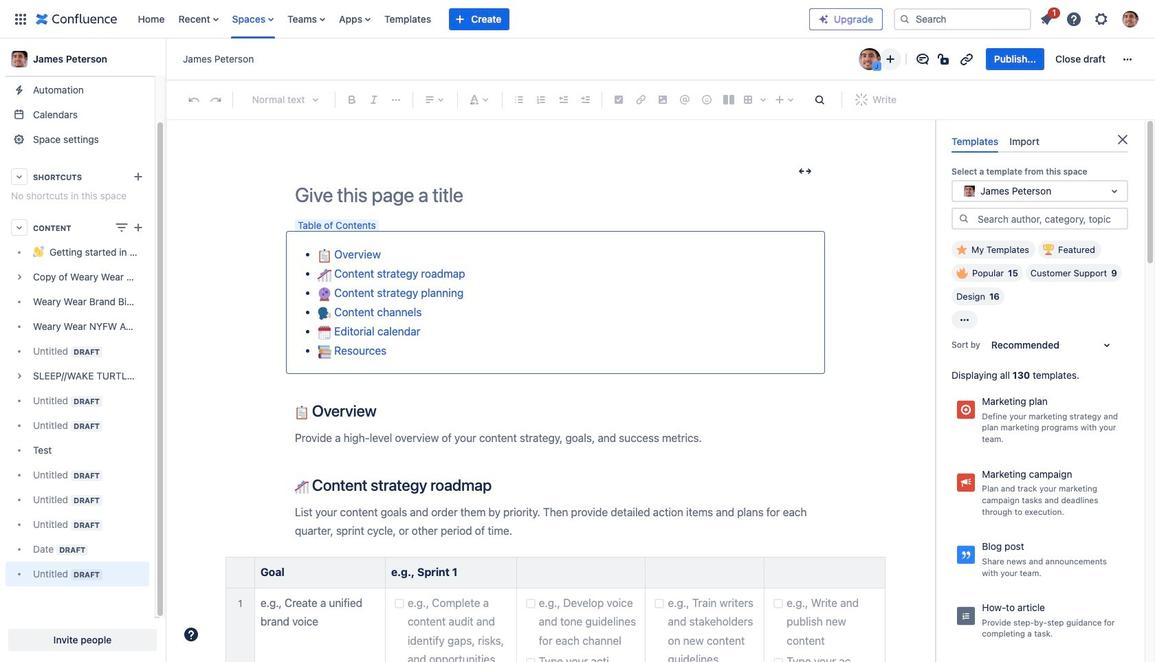 Task type: describe. For each thing, give the bounding box(es) containing it.
close templates and import image
[[1115, 131, 1132, 148]]

copy link image
[[959, 51, 975, 67]]

space element
[[0, 27, 165, 663]]

more image
[[1120, 51, 1137, 67]]

comment icon image
[[915, 51, 931, 67]]

make page full-width image
[[797, 163, 814, 180]]

settings icon image
[[1094, 11, 1110, 27]]

search image
[[900, 13, 911, 24]]

search icon image
[[959, 213, 970, 224]]

list for appswitcher icon
[[131, 0, 810, 38]]

premium image
[[819, 13, 830, 24]]

change view image
[[114, 219, 130, 236]]

help icon image
[[1066, 11, 1083, 27]]

list formating group
[[508, 89, 596, 111]]

open image
[[1107, 183, 1123, 200]]

text formatting group
[[341, 89, 407, 111]]

Main content area, start typing to enter text. text field
[[218, 219, 895, 663]]

:crystal_ball: image
[[318, 287, 332, 301]]



Task type: vqa. For each thing, say whether or not it's contained in the screenshot.
the column
no



Task type: locate. For each thing, give the bounding box(es) containing it.
:books: image
[[318, 345, 332, 359], [318, 345, 332, 359]]

tree
[[6, 240, 149, 587]]

:roller_coaster: image
[[318, 268, 332, 282], [318, 268, 332, 282], [295, 480, 309, 494]]

notification icon image
[[1039, 11, 1055, 27]]

Search field
[[894, 8, 1032, 30]]

find and replace image
[[812, 91, 828, 108]]

Search author, category, topic field
[[974, 209, 1128, 229]]

:calendar_spiral: image
[[318, 326, 332, 340]]

invite to edit image
[[883, 51, 899, 67]]

collapse sidebar image
[[150, 45, 180, 73]]

:speaking_head: image
[[318, 307, 332, 320]]

confluence image
[[36, 11, 117, 27], [36, 11, 117, 27]]

banner
[[0, 0, 1156, 39]]

global element
[[8, 0, 810, 38]]

list item inside list
[[1035, 5, 1061, 30]]

Give this page a title text field
[[295, 184, 818, 206]]

:crystal_ball: image
[[318, 287, 332, 301]]

tree inside space element
[[6, 240, 149, 587]]

list item
[[1035, 5, 1061, 30]]

None search field
[[894, 8, 1032, 30]]

1 horizontal spatial list
[[1035, 5, 1148, 31]]

tab list
[[947, 130, 1134, 153]]

list
[[131, 0, 810, 38], [1035, 5, 1148, 31]]

no restrictions image
[[937, 51, 953, 67]]

group
[[986, 48, 1115, 70]]

list for premium icon
[[1035, 5, 1148, 31]]

:clipboard: image
[[318, 249, 332, 263], [318, 249, 332, 263], [295, 406, 309, 420]]

0 horizontal spatial list
[[131, 0, 810, 38]]

appswitcher icon image
[[12, 11, 29, 27]]

add shortcut image
[[130, 169, 147, 185]]

create image
[[130, 219, 147, 236]]

:calendar_spiral: image
[[318, 326, 332, 340]]

:speaking_head: image
[[318, 307, 332, 320]]

your profile and preferences image
[[1123, 11, 1139, 27]]



